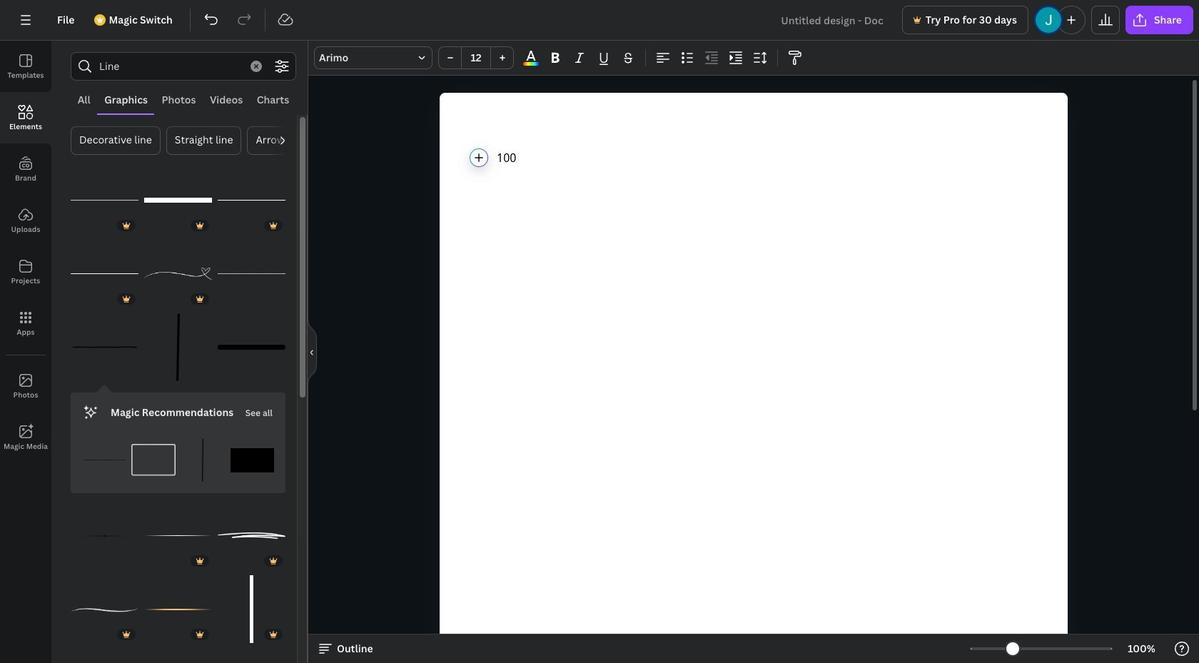 Task type: vqa. For each thing, say whether or not it's contained in the screenshot.
Vintage Ornate Rounded Rectangular Frame image
yes



Task type: describe. For each thing, give the bounding box(es) containing it.
Design title text field
[[770, 6, 897, 34]]

1 vertical spatial simple handdrawn straight line image
[[181, 439, 225, 482]]

Search elements search field
[[99, 53, 242, 80]]

0 vertical spatial simple handdrawn straight line image
[[144, 314, 212, 381]]

monitor frame illustration image
[[132, 439, 175, 482]]

fancy line accent decorative element image
[[144, 576, 212, 644]]

main menu bar
[[0, 0, 1200, 41]]

color range image
[[524, 62, 539, 66]]

Zoom button
[[1119, 638, 1166, 661]]

hide image
[[308, 318, 317, 386]]



Task type: locate. For each thing, give the bounding box(es) containing it.
straight line icon image
[[218, 314, 286, 381]]

None text field
[[440, 93, 1068, 664]]

group
[[439, 46, 514, 69], [71, 158, 139, 234], [144, 158, 212, 234], [218, 158, 286, 234], [71, 231, 139, 308], [144, 231, 212, 308], [218, 231, 286, 308], [71, 305, 139, 381], [144, 305, 212, 381], [218, 314, 286, 381], [132, 430, 175, 482], [231, 430, 274, 482], [82, 439, 126, 482], [181, 439, 225, 482], [218, 494, 286, 570], [71, 502, 139, 570], [144, 502, 212, 570], [144, 567, 212, 644], [218, 567, 286, 644], [71, 576, 139, 644], [119, 641, 136, 658], [192, 641, 209, 658], [266, 641, 283, 658]]

side panel tab list
[[0, 41, 51, 464]]

vintage decorative line art image
[[71, 502, 139, 570]]

hand drawn pen line image
[[82, 439, 126, 482]]

– – number field
[[466, 51, 486, 64]]

organic handdrawn thin line image
[[71, 314, 139, 381]]

simple handdrawn straight line image
[[144, 314, 212, 381], [181, 439, 225, 482]]

vintage ornate rounded rectangular frame image
[[231, 439, 274, 482]]



